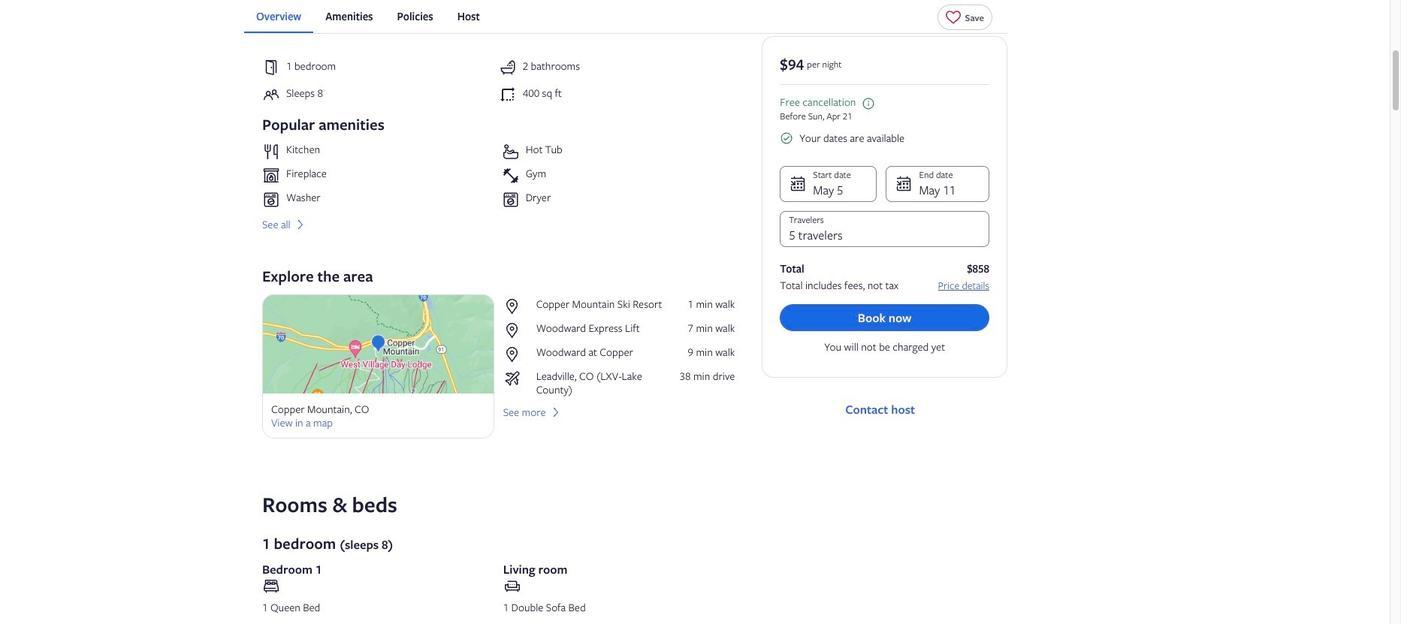 Task type: locate. For each thing, give the bounding box(es) containing it.
list
[[244, 0, 1008, 33], [503, 298, 735, 397]]

1 horizontal spatial medium image
[[549, 406, 562, 419]]

1 vertical spatial medium image
[[549, 406, 562, 419]]

list item
[[262, 143, 496, 161], [502, 143, 735, 161], [262, 167, 496, 185], [502, 167, 735, 185], [262, 191, 496, 209], [502, 191, 735, 209]]

medium image
[[294, 218, 307, 231]]

1 vertical spatial list
[[503, 298, 735, 397]]

small image
[[780, 131, 794, 145]]

0 vertical spatial popular location image
[[503, 298, 530, 316]]

0 vertical spatial medium image
[[338, 18, 351, 32]]

popular location image
[[503, 298, 530, 316], [503, 346, 530, 364]]

1 vertical spatial popular location image
[[503, 346, 530, 364]]

1 popular location image from the top
[[503, 298, 530, 316]]

medium image
[[338, 18, 351, 32], [549, 406, 562, 419]]

0 horizontal spatial medium image
[[338, 18, 351, 32]]

popular location image up airport icon
[[503, 346, 530, 364]]

popular location image up popular location icon
[[503, 298, 530, 316]]



Task type: vqa. For each thing, say whether or not it's contained in the screenshot.
living area image at the top of page
no



Task type: describe. For each thing, give the bounding box(es) containing it.
map image
[[262, 295, 494, 394]]

airport image
[[503, 370, 530, 388]]

2 popular location image from the top
[[503, 346, 530, 364]]

0 vertical spatial list
[[244, 0, 1008, 33]]

popular location image
[[503, 322, 530, 340]]



